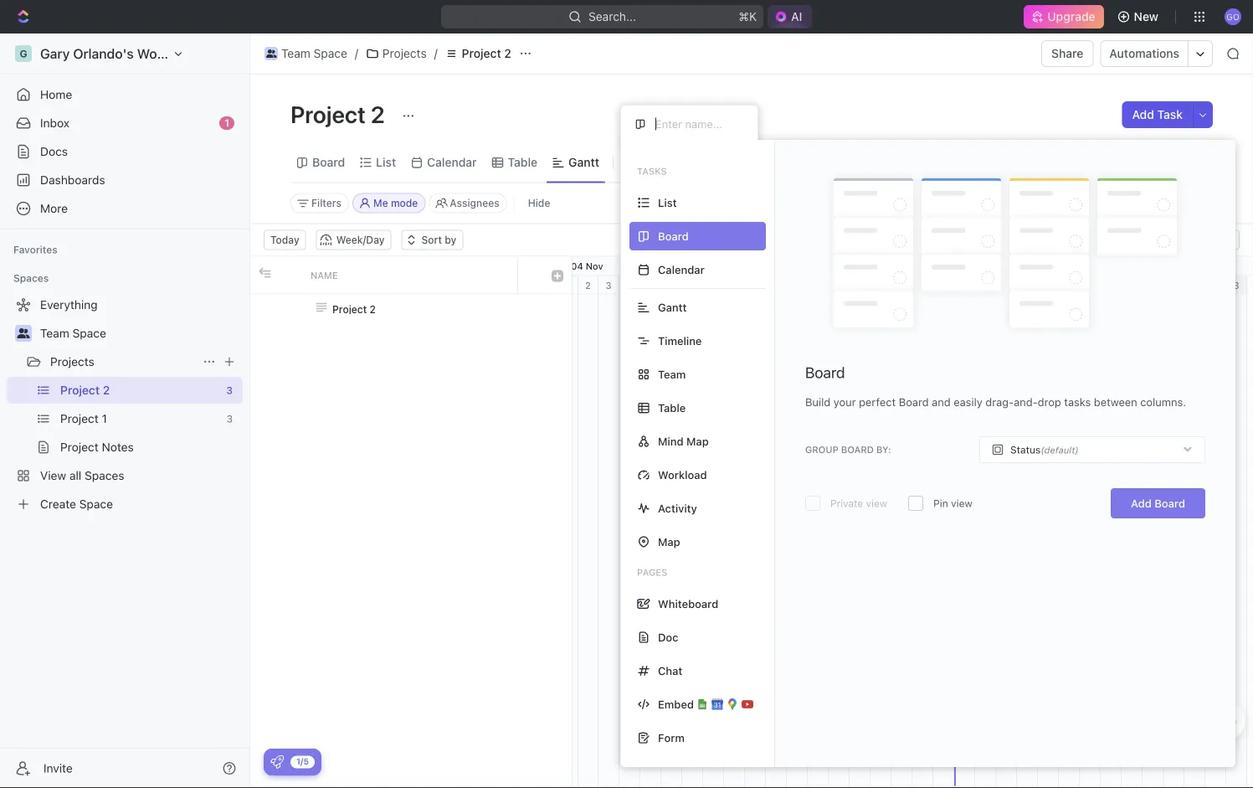 Task type: vqa. For each thing, say whether or not it's contained in the screenshot.
close icon to the left
no



Task type: locate. For each thing, give the bounding box(es) containing it.
0 vertical spatial project 2
[[462, 46, 512, 60]]

nov up 28 element
[[1131, 261, 1149, 271]]

project 2
[[462, 46, 512, 60], [291, 100, 390, 128], [333, 303, 376, 315]]

nov up 23 element
[[1025, 261, 1043, 271]]

project 2 tree grid
[[250, 257, 572, 786]]

1 element
[[1185, 276, 1206, 294]]

2 vertical spatial project
[[333, 303, 367, 315]]

1 view from the left
[[867, 498, 888, 509]]

1 vertical spatial 11
[[772, 280, 781, 291]]

list
[[376, 155, 396, 169], [658, 196, 677, 209]]

0 horizontal spatial team space
[[40, 326, 106, 340]]

0 horizontal spatial projects
[[50, 355, 94, 369]]

nov
[[586, 261, 604, 271], [693, 261, 710, 271], [731, 261, 749, 271], [838, 261, 855, 271], [878, 261, 896, 271], [984, 261, 1001, 271], [1025, 261, 1043, 271], [1131, 261, 1149, 271]]

25 right 24 element
[[1064, 280, 1075, 291]]

map
[[687, 435, 709, 448], [658, 536, 681, 548]]

5 - from the left
[[1151, 261, 1156, 271]]

4 nov from the left
[[838, 261, 855, 271]]

1 vertical spatial map
[[658, 536, 681, 548]]

1 horizontal spatial gantt
[[658, 301, 687, 314]]

column header
[[250, 257, 276, 294], [276, 257, 301, 294], [518, 257, 544, 294], [544, 257, 572, 294]]

team space link
[[261, 44, 352, 64], [40, 320, 240, 347]]

view right pin
[[952, 498, 973, 509]]

private
[[831, 498, 864, 509]]

dec
[[1173, 261, 1190, 271]]

2 vertical spatial team
[[658, 368, 686, 381]]

space right user group icon
[[73, 326, 106, 340]]

1 horizontal spatial team space link
[[261, 44, 352, 64]]

team down timeline
[[658, 368, 686, 381]]

0 horizontal spatial /
[[355, 46, 358, 60]]

favorites button
[[7, 240, 64, 260]]

onboarding checklist button image
[[271, 756, 284, 769]]

1 horizontal spatial 1
[[566, 280, 570, 291]]

17 element
[[892, 276, 913, 294]]

calendar up assignees button
[[427, 155, 477, 169]]

new
[[1135, 10, 1159, 23]]

1 horizontal spatial table
[[658, 402, 686, 414]]

18 right 17 "element"
[[918, 280, 928, 291]]

perfect
[[859, 396, 896, 408]]

 image inside name row
[[552, 270, 564, 282]]

add
[[1133, 108, 1155, 121], [1132, 497, 1152, 510]]

0 horizontal spatial 18
[[865, 261, 875, 271]]

15
[[855, 280, 865, 291]]

1 vertical spatial 25
[[1064, 280, 1075, 291]]

11
[[720, 261, 729, 271], [772, 280, 781, 291]]

0 horizontal spatial gantt
[[569, 155, 600, 169]]

1 horizontal spatial 26
[[1117, 261, 1129, 271]]

docs
[[40, 144, 68, 158]]

1 horizontal spatial team space
[[281, 46, 348, 60]]

1 horizontal spatial 25
[[1064, 280, 1075, 291]]

embed
[[658, 698, 694, 711]]

- inside 'element'
[[564, 261, 569, 271]]

1 horizontal spatial 3
[[1234, 280, 1240, 291]]

2 vertical spatial project 2
[[333, 303, 376, 315]]

table
[[508, 155, 538, 169], [658, 402, 686, 414]]

1 horizontal spatial /
[[434, 46, 438, 60]]

7 nov from the left
[[1025, 261, 1043, 271]]

25
[[1011, 261, 1023, 271], [1064, 280, 1075, 291]]

19 element
[[934, 276, 955, 294]]

nov inside the 29 oct - 04 nov 'element'
[[586, 261, 604, 271]]

share button
[[1042, 40, 1094, 67]]

view right private
[[867, 498, 888, 509]]

calendar
[[427, 155, 477, 169], [658, 263, 705, 276]]

project
[[462, 46, 502, 60], [291, 100, 366, 128], [333, 303, 367, 315]]

view for pin view
[[952, 498, 973, 509]]

10 element
[[745, 276, 766, 294]]

1 horizontal spatial projects link
[[362, 44, 431, 64]]

1 horizontal spatial space
[[314, 46, 348, 60]]

2 3 from the left
[[1234, 280, 1240, 291]]

map down the activity
[[658, 536, 681, 548]]

home link
[[7, 81, 243, 108]]

add task
[[1133, 108, 1184, 121]]

space
[[314, 46, 348, 60], [73, 326, 106, 340]]

- up 15
[[858, 261, 862, 271]]

18
[[865, 261, 875, 271], [918, 280, 928, 291]]

1 nov from the left
[[586, 261, 604, 271]]

projects
[[383, 46, 427, 60], [50, 355, 94, 369]]

0 vertical spatial today
[[271, 234, 300, 246]]

0 horizontal spatial view
[[867, 498, 888, 509]]

space right user group image
[[314, 46, 348, 60]]

gantt down 6
[[658, 301, 687, 314]]

2 nov from the left
[[693, 261, 710, 271]]

add task button
[[1123, 101, 1194, 128]]

0 vertical spatial table
[[508, 155, 538, 169]]

/
[[355, 46, 358, 60], [434, 46, 438, 60]]

1 horizontal spatial projects
[[383, 46, 427, 60]]

team inside 'tree'
[[40, 326, 69, 340]]

23 element
[[1018, 276, 1039, 294]]

2 column header from the left
[[276, 257, 301, 294]]

map right mind at bottom
[[687, 435, 709, 448]]

nov up "16" element
[[878, 261, 896, 271]]

today inside button
[[271, 234, 300, 246]]

3 - from the left
[[858, 261, 862, 271]]

19 inside 'element'
[[939, 280, 949, 291]]

gantt
[[569, 155, 600, 169], [658, 301, 687, 314]]

0 horizontal spatial projects link
[[50, 348, 196, 375]]

0 vertical spatial 26
[[1117, 261, 1129, 271]]

 image
[[259, 267, 271, 279]]

board link
[[309, 151, 345, 174]]

projects link
[[362, 44, 431, 64], [50, 348, 196, 375]]

upgrade link
[[1025, 5, 1104, 28]]

between
[[1095, 396, 1138, 408]]

25 element
[[1060, 276, 1081, 294]]

- up 8
[[713, 261, 717, 271]]

team right user group icon
[[40, 326, 69, 340]]

gantt right table link
[[569, 155, 600, 169]]

- left 02
[[1151, 261, 1156, 271]]

name column header
[[301, 257, 518, 294]]

- for 18
[[858, 261, 862, 271]]

0 horizontal spatial 19
[[939, 280, 949, 291]]

tasks
[[1065, 396, 1092, 408]]

team
[[281, 46, 311, 60], [40, 326, 69, 340], [658, 368, 686, 381]]

0 vertical spatial map
[[687, 435, 709, 448]]

project 2 - 0.00% row
[[250, 294, 572, 324]]

1 vertical spatial gantt
[[658, 301, 687, 314]]

1 - from the left
[[564, 261, 569, 271]]

by:
[[877, 444, 892, 455]]

export button
[[1182, 230, 1241, 250]]

3 left 4
[[606, 280, 612, 291]]

10
[[750, 280, 761, 291]]

26 up 28 element
[[1117, 261, 1129, 271]]

0 vertical spatial 18
[[865, 261, 875, 271]]

16 element
[[871, 276, 892, 294]]

2 - from the left
[[713, 261, 717, 271]]

11 inside "element"
[[772, 280, 781, 291]]

list down tasks
[[658, 196, 677, 209]]

table up hide
[[508, 155, 538, 169]]

nov right 04
[[586, 261, 604, 271]]

0 vertical spatial space
[[314, 46, 348, 60]]

- for 04
[[564, 261, 569, 271]]

mind
[[658, 435, 684, 448]]

view
[[867, 498, 888, 509], [952, 498, 973, 509]]

1 vertical spatial projects
[[50, 355, 94, 369]]

assignees
[[450, 197, 500, 209]]

team right user group image
[[281, 46, 311, 60]]

0 vertical spatial team space
[[281, 46, 348, 60]]

1
[[225, 117, 230, 129], [566, 280, 570, 291]]

2 / from the left
[[434, 46, 438, 60]]

26 right 25 element
[[1085, 280, 1097, 291]]

19 nov - 25 nov element
[[934, 257, 1081, 275]]

nov up '21' element at the top right of page
[[984, 261, 1001, 271]]

chat
[[658, 665, 683, 677]]

1 vertical spatial team space link
[[40, 320, 240, 347]]

spaces
[[13, 272, 49, 284]]

1 horizontal spatial team
[[281, 46, 311, 60]]

tree
[[7, 291, 243, 518]]

5
[[648, 280, 654, 291]]

user group image
[[266, 49, 277, 58]]

0 horizontal spatial team space link
[[40, 320, 240, 347]]

6
[[669, 280, 675, 291]]

list right board link
[[376, 155, 396, 169]]

1 vertical spatial projects link
[[50, 348, 196, 375]]

5 nov from the left
[[878, 261, 896, 271]]

your
[[834, 396, 856, 408]]

0 horizontal spatial 11
[[720, 261, 729, 271]]

1 horizontal spatial map
[[687, 435, 709, 448]]

0 vertical spatial add
[[1133, 108, 1155, 121]]

add inside button
[[1133, 108, 1155, 121]]

table up mind at bottom
[[658, 402, 686, 414]]

1 horizontal spatial view
[[952, 498, 973, 509]]

team space right user group image
[[281, 46, 348, 60]]

2
[[505, 46, 512, 60], [371, 100, 385, 128], [586, 280, 591, 291], [370, 303, 376, 315]]

2 view from the left
[[952, 498, 973, 509]]

1 vertical spatial list
[[658, 196, 677, 209]]

26 element
[[1081, 276, 1101, 294]]

0 horizontal spatial 1
[[225, 117, 230, 129]]

1 vertical spatial add
[[1132, 497, 1152, 510]]

0 horizontal spatial 3
[[606, 280, 612, 291]]

1 horizontal spatial 18
[[918, 280, 928, 291]]

19 right 18 element
[[939, 280, 949, 291]]

29 element
[[1143, 276, 1164, 294]]

1 horizontal spatial list
[[658, 196, 677, 209]]

onboarding checklist button element
[[271, 756, 284, 769]]

25 up the 22 'element'
[[1011, 261, 1023, 271]]

2 element
[[1206, 276, 1227, 294]]

1 vertical spatial space
[[73, 326, 106, 340]]

space inside sidebar navigation
[[73, 326, 106, 340]]

tasks
[[637, 166, 667, 177]]

calendar up 6
[[658, 263, 705, 276]]

0 vertical spatial projects link
[[362, 44, 431, 64]]

hide
[[528, 197, 551, 209]]

1 horizontal spatial today
[[959, 298, 983, 307]]

19 up 21
[[971, 261, 981, 271]]

share
[[1052, 46, 1084, 60]]

1 vertical spatial team
[[40, 326, 69, 340]]

nov right 12
[[838, 261, 855, 271]]

0 horizontal spatial space
[[73, 326, 106, 340]]

29
[[531, 261, 543, 271]]

project 2 cell
[[301, 294, 518, 324]]

 image
[[552, 270, 564, 282]]

0 horizontal spatial today
[[271, 234, 300, 246]]

0 vertical spatial calendar
[[427, 155, 477, 169]]

1 vertical spatial calendar
[[658, 263, 705, 276]]

0 horizontal spatial 26
[[1085, 280, 1097, 291]]

pin view
[[934, 498, 973, 509]]

1 horizontal spatial 11
[[772, 280, 781, 291]]

- for 25
[[1004, 261, 1009, 271]]

0 horizontal spatial 25
[[1011, 261, 1023, 271]]

0 horizontal spatial team
[[40, 326, 69, 340]]

12 nov - 18 nov
[[825, 261, 896, 271]]

- left 04
[[564, 261, 569, 271]]

-
[[564, 261, 569, 271], [713, 261, 717, 271], [858, 261, 862, 271], [1004, 261, 1009, 271], [1151, 261, 1156, 271]]

03 dec - 09 dec element
[[1227, 257, 1254, 275]]

8 nov from the left
[[1131, 261, 1149, 271]]

26 nov - 02 dec
[[1117, 261, 1190, 271]]

29 oct - 04 nov
[[531, 261, 604, 271]]

3 left 4 "element"
[[1234, 280, 1240, 291]]

team space right user group icon
[[40, 326, 106, 340]]

1 horizontal spatial 19
[[971, 261, 981, 271]]

0 horizontal spatial list
[[376, 155, 396, 169]]

29 oct - 04 nov element
[[495, 257, 641, 275]]

tree inside sidebar navigation
[[7, 291, 243, 518]]

nov right 05
[[693, 261, 710, 271]]

1 vertical spatial 19
[[939, 280, 949, 291]]

4 - from the left
[[1004, 261, 1009, 271]]

board
[[312, 155, 345, 169], [806, 364, 846, 382], [899, 396, 929, 408], [1155, 497, 1186, 510]]

1 vertical spatial 26
[[1085, 280, 1097, 291]]

19
[[971, 261, 981, 271], [939, 280, 949, 291]]

tree containing team space
[[7, 291, 243, 518]]

0 horizontal spatial table
[[508, 155, 538, 169]]

0 vertical spatial projects
[[383, 46, 427, 60]]

nov up 9
[[731, 261, 749, 271]]

0 vertical spatial 1
[[225, 117, 230, 129]]

0 vertical spatial 19
[[971, 261, 981, 271]]

0 horizontal spatial map
[[658, 536, 681, 548]]

1 vertical spatial team space
[[40, 326, 106, 340]]

- up '22'
[[1004, 261, 1009, 271]]

2 inside cell
[[370, 303, 376, 315]]

04
[[571, 261, 584, 271]]

docs link
[[7, 138, 243, 165]]

oct
[[546, 261, 562, 271]]

timeline
[[658, 335, 702, 347]]

18 up '15' element
[[865, 261, 875, 271]]



Task type: describe. For each thing, give the bounding box(es) containing it.
favorites
[[13, 244, 58, 255]]

gantt link
[[566, 151, 600, 174]]

24 element
[[1039, 276, 1060, 294]]

add for add task
[[1133, 108, 1155, 121]]

view button
[[621, 151, 675, 174]]

Search tasks... text field
[[1045, 191, 1213, 216]]

team space inside 'tree'
[[40, 326, 106, 340]]

12
[[825, 261, 835, 271]]

automations button
[[1102, 41, 1189, 66]]

user group image
[[17, 328, 30, 338]]

invite
[[44, 761, 73, 775]]

4
[[627, 280, 633, 291]]

0 vertical spatial team space link
[[261, 44, 352, 64]]

projects inside 'tree'
[[50, 355, 94, 369]]

project 2 link
[[441, 44, 516, 64]]

mind map
[[658, 435, 709, 448]]

whiteboard
[[658, 598, 719, 610]]

status (default)
[[1011, 444, 1079, 456]]

26 for 26
[[1085, 280, 1097, 291]]

name row
[[250, 257, 572, 294]]

19 for 19
[[939, 280, 949, 291]]

4 column header from the left
[[544, 257, 572, 294]]

group
[[806, 444, 839, 455]]

task
[[1158, 108, 1184, 121]]

1 / from the left
[[355, 46, 358, 60]]

build your perfect board and easily drag-and-drop tasks between columns.
[[806, 396, 1187, 408]]

26 for 26 nov - 02 dec
[[1117, 261, 1129, 271]]

1/5
[[297, 757, 309, 766]]

sidebar navigation
[[0, 34, 250, 788]]

view button
[[621, 143, 675, 182]]

3 column header from the left
[[518, 257, 544, 294]]

17
[[897, 280, 907, 291]]

project inside cell
[[333, 303, 367, 315]]

 image inside name row
[[259, 267, 271, 279]]

and
[[932, 396, 951, 408]]

today button
[[264, 230, 306, 250]]

8
[[711, 280, 717, 291]]

24
[[1043, 280, 1055, 291]]

1 vertical spatial project
[[291, 100, 366, 128]]

14 element
[[829, 276, 850, 294]]

20
[[959, 280, 971, 291]]

inbox
[[40, 116, 70, 130]]

20 element
[[955, 276, 976, 294]]

1 vertical spatial project 2
[[291, 100, 390, 128]]

12 nov - 18 nov element
[[787, 257, 934, 275]]

1 vertical spatial 1
[[566, 280, 570, 291]]

add board
[[1132, 497, 1186, 510]]

drop
[[1038, 396, 1062, 408]]

assignees button
[[429, 193, 507, 213]]

project 2 inside cell
[[333, 303, 376, 315]]

12 element
[[787, 276, 808, 294]]

28 element
[[1122, 276, 1143, 294]]

board
[[842, 444, 874, 455]]

16
[[876, 280, 886, 291]]

status
[[1011, 444, 1041, 456]]

30 element
[[1164, 276, 1185, 294]]

3 nov from the left
[[731, 261, 749, 271]]

6 nov from the left
[[984, 261, 1001, 271]]

21
[[981, 280, 991, 291]]

columns.
[[1141, 396, 1187, 408]]

name
[[311, 270, 338, 281]]

pages
[[637, 567, 668, 578]]

pin
[[934, 498, 949, 509]]

Enter name... field
[[654, 117, 745, 131]]

02
[[1158, 261, 1170, 271]]

export
[[1202, 234, 1234, 246]]

list link
[[373, 151, 396, 174]]

dashboards link
[[7, 167, 243, 193]]

15 element
[[850, 276, 871, 294]]

workload
[[658, 469, 708, 481]]

dashboards
[[40, 173, 105, 187]]

21 element
[[976, 276, 997, 294]]

1 column header from the left
[[250, 257, 276, 294]]

2 horizontal spatial team
[[658, 368, 686, 381]]

drag-
[[986, 396, 1014, 408]]

table link
[[505, 151, 538, 174]]

1 inside sidebar navigation
[[225, 117, 230, 129]]

form
[[658, 732, 685, 744]]

05
[[678, 261, 690, 271]]

22
[[1001, 280, 1013, 291]]

0 vertical spatial 25
[[1011, 261, 1023, 271]]

upgrade
[[1048, 10, 1096, 23]]

activity
[[658, 502, 698, 515]]

0 vertical spatial team
[[281, 46, 311, 60]]

new button
[[1111, 3, 1169, 30]]

11 element
[[766, 276, 787, 294]]

easily
[[954, 396, 983, 408]]

doc
[[658, 631, 679, 644]]

⌘k
[[739, 10, 757, 23]]

nov inside 26 nov - 02 dec element
[[1131, 261, 1149, 271]]

05 nov - 11 nov element
[[641, 257, 787, 275]]

automations
[[1110, 46, 1180, 60]]

- for 02
[[1151, 261, 1156, 271]]

- for 11
[[713, 261, 717, 271]]

26 nov - 02 dec element
[[1081, 257, 1227, 275]]

1 vertical spatial today
[[959, 298, 983, 307]]

home
[[40, 88, 72, 101]]

group board by:
[[806, 444, 892, 455]]

1 vertical spatial 18
[[918, 280, 928, 291]]

projects link inside 'tree'
[[50, 348, 196, 375]]

0 vertical spatial project
[[462, 46, 502, 60]]

27 element
[[1101, 276, 1122, 294]]

add for add board
[[1132, 497, 1152, 510]]

9
[[732, 280, 738, 291]]

and-
[[1014, 396, 1038, 408]]

private view
[[831, 498, 888, 509]]

(default)
[[1041, 445, 1079, 456]]

0 vertical spatial gantt
[[569, 155, 600, 169]]

23
[[1022, 280, 1034, 291]]

0 horizontal spatial calendar
[[427, 155, 477, 169]]

13 element
[[808, 276, 829, 294]]

search...
[[589, 10, 636, 23]]

view
[[642, 155, 669, 169]]

1 vertical spatial table
[[658, 402, 686, 414]]

0 vertical spatial list
[[376, 155, 396, 169]]

14
[[834, 280, 845, 291]]

view for private view
[[867, 498, 888, 509]]

4 element
[[1248, 276, 1254, 294]]

18 element
[[913, 276, 934, 294]]

22 element
[[997, 276, 1018, 294]]

hide button
[[522, 193, 557, 213]]

build
[[806, 396, 831, 408]]

19 for 19 nov - 25 nov
[[971, 261, 981, 271]]

05 nov - 11 nov
[[678, 261, 749, 271]]

1 3 from the left
[[606, 280, 612, 291]]

7
[[690, 280, 695, 291]]

calendar link
[[424, 151, 477, 174]]

0 vertical spatial 11
[[720, 261, 729, 271]]

1 horizontal spatial calendar
[[658, 263, 705, 276]]



